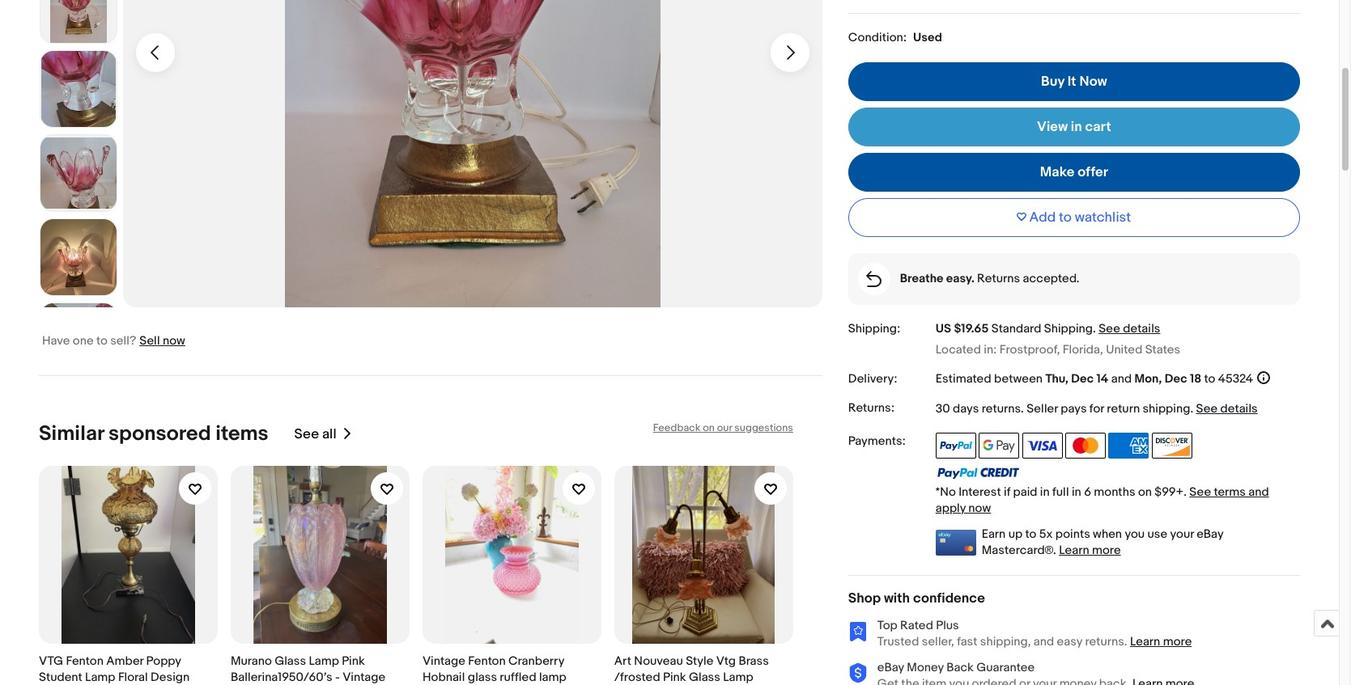 Task type: locate. For each thing, give the bounding box(es) containing it.
learn more link
[[1059, 543, 1121, 558], [1130, 634, 1192, 650]]

to right add
[[1059, 210, 1072, 226]]

sponsored
[[109, 422, 211, 447]]

0 horizontal spatial and
[[1034, 634, 1054, 650]]

used
[[913, 30, 942, 45]]

feedback
[[653, 422, 701, 435]]

1 vertical spatial pink
[[663, 670, 686, 686]]

when
[[1093, 527, 1122, 542]]

with details__icon image
[[866, 271, 882, 287], [848, 622, 868, 642], [848, 664, 868, 684]]

make offer link
[[848, 153, 1300, 192]]

1 horizontal spatial glass
[[689, 670, 720, 686]]

picture 4 of 11 image
[[40, 51, 117, 127]]

0 horizontal spatial learn more link
[[1059, 543, 1121, 558]]

learn more
[[1059, 543, 1121, 558]]

1 horizontal spatial fenton
[[468, 654, 506, 670]]

use
[[1148, 527, 1167, 542]]

with details__icon image left money
[[848, 664, 868, 684]]

ebay down trusted
[[877, 660, 904, 676]]

more down when
[[1092, 543, 1121, 558]]

learn more link right "returns."
[[1130, 634, 1192, 650]]

back
[[947, 660, 974, 676]]

2 vertical spatial and
[[1034, 634, 1054, 650]]

on left our
[[703, 422, 715, 435]]

student
[[39, 670, 82, 686]]

add
[[1029, 210, 1056, 226]]

1 vertical spatial and
[[1249, 485, 1269, 500]]

to right one
[[96, 334, 107, 349]]

with details__icon image left top
[[848, 622, 868, 642]]

2 horizontal spatial .
[[1190, 401, 1193, 417]]

1 horizontal spatial see details link
[[1196, 401, 1258, 417]]

1 vertical spatial more
[[1163, 634, 1192, 650]]

paypal image
[[936, 433, 976, 459]]

picture 6 of 11 image
[[40, 219, 117, 296]]

breathe
[[900, 271, 944, 287]]

see details link up united
[[1099, 321, 1160, 337]]

terms
[[1214, 485, 1246, 500]]

lamp inside art nouveau style vtg brass /frosted pink glass lamp
[[723, 670, 753, 686]]

have one to sell? sell now
[[42, 334, 185, 349]]

fenton up the student
[[66, 654, 104, 670]]

see down the 18
[[1196, 401, 1218, 417]]

ruffled
[[500, 670, 536, 686]]

1 horizontal spatial ebay
[[1197, 527, 1223, 542]]

see details link
[[1099, 321, 1160, 337], [1196, 401, 1258, 417]]

0 vertical spatial and
[[1111, 371, 1132, 387]]

see all
[[294, 426, 336, 442]]

you
[[1125, 527, 1145, 542]]

now
[[163, 334, 185, 349], [969, 501, 991, 516]]

30 days returns . seller pays for return shipping . see details
[[936, 401, 1258, 417]]

mastercard®.
[[982, 543, 1056, 558]]

fenton inside vintage fenton cranberry hobnail glass ruffled lam
[[468, 654, 506, 670]]

0 vertical spatial now
[[163, 334, 185, 349]]

fenton inside vtg fenton amber poppy student lamp floral desig
[[66, 654, 104, 670]]

1 vertical spatial now
[[969, 501, 991, 516]]

0 vertical spatial more
[[1092, 543, 1121, 558]]

see up united
[[1099, 321, 1120, 337]]

fenton for student
[[66, 654, 104, 670]]

see inside see terms and apply now
[[1190, 485, 1211, 500]]

0 horizontal spatial see details link
[[1099, 321, 1160, 337]]

condition:
[[848, 30, 907, 45]]

14
[[1097, 371, 1109, 387]]

to left 5x
[[1025, 527, 1037, 542]]

with details__icon image for breathe
[[866, 271, 882, 287]]

fenton up glass
[[468, 654, 506, 670]]

cart
[[1085, 119, 1111, 135]]

master card image
[[1065, 433, 1106, 459]]

see left all
[[294, 426, 319, 442]]

2 fenton from the left
[[468, 654, 506, 670]]

pink inside art nouveau style vtg brass /frosted pink glass lamp
[[663, 670, 686, 686]]

details up united
[[1123, 321, 1160, 337]]

lamp inside vtg fenton amber poppy student lamp floral desig
[[85, 670, 115, 686]]

dec left the 18
[[1165, 371, 1187, 387]]

vintage fenton cranberry hobnail glass ruffled lam link
[[422, 466, 601, 686]]

0 horizontal spatial dec
[[1071, 371, 1094, 387]]

1 horizontal spatial now
[[969, 501, 991, 516]]

2 dec from the left
[[1165, 371, 1187, 387]]

shop with confidence
[[848, 591, 985, 607]]

1 vertical spatial ebay
[[877, 660, 904, 676]]

have
[[42, 334, 70, 349]]

0 horizontal spatial learn
[[1059, 543, 1089, 558]]

0 horizontal spatial details
[[1123, 321, 1160, 337]]

0 vertical spatial ebay
[[1197, 527, 1223, 542]]

apply
[[936, 501, 966, 516]]

1 horizontal spatial learn
[[1130, 634, 1160, 650]]

on
[[703, 422, 715, 435], [1138, 485, 1152, 500]]

1 fenton from the left
[[66, 654, 104, 670]]

0 vertical spatial details
[[1123, 321, 1160, 337]]

ebay
[[1197, 527, 1223, 542], [877, 660, 904, 676]]

2 vertical spatial with details__icon image
[[848, 664, 868, 684]]

dec left 14
[[1071, 371, 1094, 387]]

1 vertical spatial with details__icon image
[[848, 622, 868, 642]]

mon,
[[1135, 371, 1162, 387]]

for
[[1090, 401, 1104, 417]]

in:
[[984, 342, 997, 357]]

0 horizontal spatial lamp
[[85, 670, 115, 686]]

full
[[1052, 485, 1069, 500]]

picture 5 of 11 image
[[40, 135, 117, 211]]

earn up to 5x points when you use your ebay mastercard®.
[[982, 527, 1223, 558]]

lamp down vtg
[[723, 670, 753, 686]]

1 vertical spatial learn more link
[[1130, 634, 1192, 650]]

. left seller
[[1021, 401, 1024, 417]]

1 horizontal spatial more
[[1163, 634, 1192, 650]]

more right "returns."
[[1163, 634, 1192, 650]]

lamp down amber
[[85, 670, 115, 686]]

learn down points
[[1059, 543, 1089, 558]]

feedback on our suggestions link
[[653, 422, 793, 435]]

months
[[1094, 485, 1135, 500]]

0 horizontal spatial now
[[163, 334, 185, 349]]

returns:
[[848, 400, 895, 416]]

ebay inside "earn up to 5x points when you use your ebay mastercard®."
[[1197, 527, 1223, 542]]

$19.65
[[954, 321, 989, 337]]

0 vertical spatial with details__icon image
[[866, 271, 882, 287]]

0 vertical spatial learn more link
[[1059, 543, 1121, 558]]

learn more link down points
[[1059, 543, 1121, 558]]

0 horizontal spatial ebay
[[877, 660, 904, 676]]

0 horizontal spatial more
[[1092, 543, 1121, 558]]

similar
[[39, 422, 104, 447]]

1 vertical spatial on
[[1138, 485, 1152, 500]]

florida,
[[1063, 342, 1103, 357]]

learn right "returns."
[[1130, 634, 1160, 650]]

seller,
[[922, 634, 954, 650]]

art
[[614, 654, 631, 670]]

now right "sell"
[[163, 334, 185, 349]]

in left full
[[1040, 485, 1050, 500]]

0 vertical spatial glass
[[275, 654, 306, 670]]

and
[[1111, 371, 1132, 387], [1249, 485, 1269, 500], [1034, 634, 1054, 650]]

and inside see terms and apply now
[[1249, 485, 1269, 500]]

2 horizontal spatial and
[[1249, 485, 1269, 500]]

0 horizontal spatial on
[[703, 422, 715, 435]]

30
[[936, 401, 950, 417]]

learn inside top rated plus trusted seller, fast shipping, and easy returns. learn more
[[1130, 634, 1160, 650]]

vtg
[[39, 654, 63, 670]]

1 vertical spatial learn
[[1130, 634, 1160, 650]]

glass inside murano glass lamp pink ballerina1950/60's - vintag
[[275, 654, 306, 670]]

confidence
[[913, 591, 985, 607]]

. up 'florida,' at right
[[1093, 321, 1096, 337]]

plus
[[936, 618, 959, 634]]

glass up 'ballerina1950/60's'
[[275, 654, 306, 670]]

glass
[[275, 654, 306, 670], [689, 670, 720, 686]]

returns
[[982, 401, 1021, 417]]

and right 14
[[1111, 371, 1132, 387]]

points
[[1056, 527, 1090, 542]]

murano
[[231, 654, 272, 670]]

paid
[[1013, 485, 1037, 500]]

.
[[1093, 321, 1096, 337], [1021, 401, 1024, 417], [1190, 401, 1193, 417]]

shipping,
[[980, 634, 1031, 650]]

on left $99+.
[[1138, 485, 1152, 500]]

see left terms
[[1190, 485, 1211, 500]]

1 horizontal spatial dec
[[1165, 371, 1187, 387]]

to inside "earn up to 5x points when you use your ebay mastercard®."
[[1025, 527, 1037, 542]]

see details link down 45324
[[1196, 401, 1258, 417]]

and right terms
[[1249, 485, 1269, 500]]

visa image
[[1022, 433, 1063, 459]]

see
[[1099, 321, 1120, 337], [1196, 401, 1218, 417], [294, 426, 319, 442], [1190, 485, 1211, 500]]

with details__icon image left breathe
[[866, 271, 882, 287]]

now down interest
[[969, 501, 991, 516]]

and left easy
[[1034, 634, 1054, 650]]

1 horizontal spatial on
[[1138, 485, 1152, 500]]

discover image
[[1152, 433, 1192, 459]]

days
[[953, 401, 979, 417]]

murano glass lamp pink ballerina1950/60's - vintag
[[231, 654, 385, 686]]

0 horizontal spatial pink
[[342, 654, 365, 670]]

in left 6
[[1072, 485, 1081, 500]]

ebay right "your" in the bottom of the page
[[1197, 527, 1223, 542]]

nouveau
[[634, 654, 683, 670]]

lamp up - on the bottom of page
[[309, 654, 339, 670]]

dec
[[1071, 371, 1094, 387], [1165, 371, 1187, 387]]

glass down style
[[689, 670, 720, 686]]

0 horizontal spatial glass
[[275, 654, 306, 670]]

watchlist
[[1075, 210, 1131, 226]]

1 horizontal spatial pink
[[663, 670, 686, 686]]

standard
[[991, 321, 1041, 337]]

see inside see all link
[[294, 426, 319, 442]]

pink
[[342, 654, 365, 670], [663, 670, 686, 686]]

us
[[936, 321, 951, 337]]

rated
[[900, 618, 933, 634]]

vtg fenton amber poppy student lamp floral desig link
[[39, 466, 218, 686]]

1 horizontal spatial lamp
[[309, 654, 339, 670]]

. down the 18
[[1190, 401, 1193, 417]]

2 horizontal spatial lamp
[[723, 670, 753, 686]]

1 vertical spatial glass
[[689, 670, 720, 686]]

0 horizontal spatial fenton
[[66, 654, 104, 670]]

1 vertical spatial details
[[1220, 401, 1258, 417]]

fenton
[[66, 654, 104, 670], [468, 654, 506, 670]]

details down 45324
[[1220, 401, 1258, 417]]

now
[[1079, 74, 1107, 90]]

0 vertical spatial pink
[[342, 654, 365, 670]]

view in cart
[[1037, 119, 1111, 135]]

1 horizontal spatial .
[[1093, 321, 1096, 337]]



Task type: vqa. For each thing, say whether or not it's contained in the screenshot.
glass "Fenton"
yes



Task type: describe. For each thing, give the bounding box(es) containing it.
and inside top rated plus trusted seller, fast shipping, and easy returns. learn more
[[1034, 634, 1054, 650]]

sell
[[139, 334, 160, 349]]

45324
[[1218, 371, 1253, 387]]

up
[[1008, 527, 1023, 542]]

details inside us $19.65 standard shipping . see details located in: frostproof, florida, united states
[[1123, 321, 1160, 337]]

trusted
[[877, 634, 919, 650]]

earn
[[982, 527, 1006, 542]]

united
[[1106, 342, 1143, 357]]

see terms and apply now
[[936, 485, 1269, 516]]

pays
[[1061, 401, 1087, 417]]

with
[[884, 591, 910, 607]]

0 horizontal spatial .
[[1021, 401, 1024, 417]]

more inside top rated plus trusted seller, fast shipping, and easy returns. learn more
[[1163, 634, 1192, 650]]

frostproof,
[[1000, 342, 1060, 357]]

view in cart link
[[848, 108, 1300, 147]]

us $19.65 standard shipping . see details located in: frostproof, florida, united states
[[936, 321, 1180, 357]]

top rated plus trusted seller, fast shipping, and easy returns. learn more
[[877, 618, 1192, 650]]

0 vertical spatial on
[[703, 422, 715, 435]]

buy it now
[[1041, 74, 1107, 90]]

add to watchlist
[[1029, 210, 1131, 226]]

now inside see terms and apply now
[[969, 501, 991, 516]]

easy
[[1057, 634, 1082, 650]]

0 vertical spatial see details link
[[1099, 321, 1160, 337]]

glass inside art nouveau style vtg brass /frosted pink glass lamp
[[689, 670, 720, 686]]

if
[[1004, 485, 1010, 500]]

1 horizontal spatial learn more link
[[1130, 634, 1192, 650]]

all
[[322, 426, 336, 442]]

with details__icon image for top
[[848, 622, 868, 642]]

payments:
[[848, 434, 906, 449]]

vtg
[[716, 654, 736, 670]]

1 horizontal spatial details
[[1220, 401, 1258, 417]]

our
[[717, 422, 732, 435]]

shipping
[[1143, 401, 1190, 417]]

murano glass lamp pink ballerina1950/60's - vintag link
[[231, 466, 410, 686]]

0 vertical spatial learn
[[1059, 543, 1089, 558]]

to right the 18
[[1204, 371, 1216, 387]]

-
[[335, 670, 340, 686]]

*no interest if paid in full in 6 months on $99+.
[[936, 485, 1190, 500]]

ebay mastercard image
[[936, 530, 976, 556]]

picture 3 of 11 image
[[40, 0, 117, 43]]

returns
[[977, 271, 1020, 287]]

seller
[[1027, 401, 1058, 417]]

amber
[[106, 654, 143, 670]]

lamp inside murano glass lamp pink ballerina1950/60's - vintag
[[309, 654, 339, 670]]

ebay money back guarantee
[[877, 660, 1035, 676]]

return
[[1107, 401, 1140, 417]]

view
[[1037, 119, 1068, 135]]

one
[[73, 334, 94, 349]]

floral
[[118, 670, 148, 686]]

money
[[907, 660, 944, 676]]

make offer
[[1040, 164, 1108, 181]]

fenton for glass
[[468, 654, 506, 670]]

accepted.
[[1023, 271, 1080, 287]]

See all text field
[[294, 426, 336, 442]]

estimated
[[936, 371, 991, 387]]

18
[[1190, 371, 1202, 387]]

style
[[686, 654, 713, 670]]

items
[[216, 422, 268, 447]]

art nouveau style vtg brass /frosted pink glass lamp
[[614, 654, 769, 686]]

shipping
[[1044, 321, 1093, 337]]

6
[[1084, 485, 1091, 500]]

. inside us $19.65 standard shipping . see details located in: frostproof, florida, united states
[[1093, 321, 1096, 337]]

located
[[936, 342, 981, 357]]

cranberry
[[508, 654, 564, 670]]

poppy
[[146, 654, 181, 670]]

make
[[1040, 164, 1075, 181]]

between
[[994, 371, 1043, 387]]

guarantee
[[977, 660, 1035, 676]]

1 horizontal spatial and
[[1111, 371, 1132, 387]]

suggestions
[[735, 422, 793, 435]]

see inside us $19.65 standard shipping . see details located in: frostproof, florida, united states
[[1099, 321, 1120, 337]]

ballerina1950/60's
[[231, 670, 332, 686]]

see all link
[[294, 422, 353, 447]]

breathe easy. returns accepted.
[[900, 271, 1080, 287]]

fast
[[957, 634, 978, 650]]

american express image
[[1108, 433, 1149, 459]]

vtg josef hospodka czech art glass vase lamp cranberry pink mid century modern - picture 1 of 11 image
[[123, 0, 822, 308]]

vintage fenton cranberry hobnail glass ruffled lam
[[422, 654, 566, 686]]

condition: used
[[848, 30, 942, 45]]

in left 'cart'
[[1071, 119, 1082, 135]]

paypal credit image
[[936, 467, 1020, 480]]

pink inside murano glass lamp pink ballerina1950/60's - vintag
[[342, 654, 365, 670]]

to inside button
[[1059, 210, 1072, 226]]

1 vertical spatial see details link
[[1196, 401, 1258, 417]]

1 dec from the left
[[1071, 371, 1094, 387]]

brass
[[739, 654, 769, 670]]

easy.
[[946, 271, 975, 287]]

delivery:
[[848, 371, 897, 387]]

google pay image
[[979, 433, 1019, 459]]

buy
[[1041, 74, 1065, 90]]

it
[[1068, 74, 1076, 90]]

top
[[877, 618, 898, 634]]

see terms and apply now link
[[936, 485, 1269, 516]]

thu,
[[1045, 371, 1068, 387]]

interest
[[959, 485, 1001, 500]]

sell?
[[110, 334, 136, 349]]



